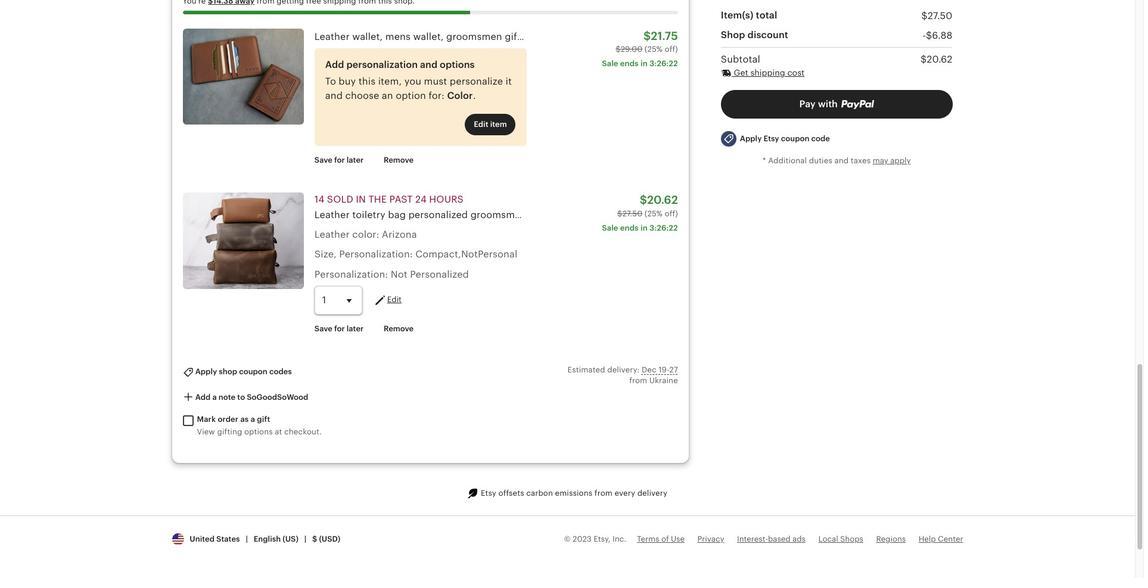 Task type: describe. For each thing, give the bounding box(es) containing it.
1 personalized from the left
[[409, 210, 468, 220]]

save for 21.75
[[315, 156, 333, 164]]

from inside the 'estimated delivery: dec 19-27 from ukraine'
[[630, 376, 648, 385]]

states
[[216, 535, 240, 544]]

him,
[[566, 31, 586, 41]]

leather toiletry bag personalized groomsmen gifts leather dopp kit personalized gift for him mens dopp kit for men, unique letters link
[[315, 210, 921, 220]]

use
[[671, 535, 685, 544]]

in for 20.62
[[641, 223, 648, 232]]

mark order as a gift view gifting options at checkout.
[[197, 415, 322, 437]]

1 dopp from the left
[[588, 210, 612, 220]]

29.00
[[621, 45, 643, 54]]

a inside mark order as a gift view gifting options at checkout.
[[251, 415, 255, 424]]

groomsmen inside 14 sold in the past 24 hours leather toiletry bag personalized groomsmen gifts leather dopp kit personalized gift for him mens dopp kit for men, unique letters
[[471, 210, 527, 220]]

$ 27.50
[[922, 10, 953, 21]]

order
[[218, 415, 239, 424]]

(us)
[[283, 535, 299, 544]]

toiletry
[[352, 210, 386, 220]]

© 2023 etsy, inc.
[[564, 535, 627, 544]]

dec
[[642, 365, 657, 374]]

edit button
[[373, 293, 402, 308]]

united
[[190, 535, 215, 544]]

*
[[763, 156, 766, 165]]

2 personalized from the left
[[629, 210, 689, 220]]

shop
[[721, 30, 746, 40]]

14 sold in the past 24 hours leather toiletry bag personalized groomsmen gifts leather dopp kit personalized gift for him mens dopp kit for men, unique letters
[[315, 194, 921, 220]]

27
[[670, 365, 678, 374]]

discount
[[748, 30, 789, 40]]

offsets
[[499, 489, 524, 498]]

sale for 21.75
[[602, 59, 619, 68]]

pay with button
[[721, 90, 953, 118]]

gifts,
[[645, 31, 668, 41]]

save for 20.62
[[315, 324, 333, 333]]

$ 20.62 $ 27.50 (25% off) sale ends in 3:26:22
[[602, 194, 678, 232]]

ukraine
[[650, 376, 678, 385]]

shipping
[[751, 68, 786, 78]]

remove for 21.75
[[384, 156, 414, 164]]

color
[[447, 90, 473, 101]]

sale for 20.62
[[602, 223, 619, 232]]

as
[[241, 415, 249, 424]]

leather for leather wallet, mens wallet, groomsmen gift, gifts for him, anniversary gifts, dad gift mens leather wallet initial + inside personalization
[[315, 31, 350, 41]]

apply shop coupon codes
[[193, 367, 292, 376]]

dad
[[671, 31, 689, 41]]

(25% for 21.75
[[645, 45, 663, 54]]

privacy
[[698, 535, 725, 544]]

to buy this item, you must personalize it and choose an option for:
[[325, 76, 512, 101]]

add for add a note to sogoodsowood
[[195, 393, 211, 402]]

item(s) total
[[721, 10, 778, 20]]

add for add personalization and options
[[325, 59, 344, 70]]

coupon for codes
[[239, 367, 268, 376]]

to
[[325, 76, 336, 86]]

size,
[[315, 249, 337, 260]]

gift,
[[505, 31, 524, 41]]

apply for apply etsy coupon code
[[740, 134, 762, 143]]

1 kit from the left
[[615, 210, 626, 220]]

unique
[[856, 210, 888, 220]]

remove button for 20.62
[[375, 318, 423, 340]]

help center link
[[919, 535, 964, 544]]

terms of use link
[[637, 535, 685, 544]]

in for 21.75
[[641, 59, 648, 68]]

- $ 6.88
[[923, 30, 953, 40]]

shop
[[219, 367, 237, 376]]

leather wallet, mens wallet, groomsmen gift, gifts for him, anniversary gifts, dad gift mens leather wallet initial + inside personalization link
[[315, 31, 952, 41]]

(usd)
[[319, 535, 341, 544]]

gift inside 14 sold in the past 24 hours leather toiletry bag personalized groomsmen gifts leather dopp kit personalized gift for him mens dopp kit for men, unique letters
[[691, 210, 707, 220]]

0 vertical spatial gifts
[[527, 31, 547, 41]]

0 vertical spatial personalization:
[[339, 249, 413, 260]]

add a note to sogoodsowood button
[[174, 387, 317, 408]]

20.62 for $ 20.62 $ 27.50 (25% off) sale ends in 3:26:22
[[647, 194, 678, 206]]

1 vertical spatial personalization
[[347, 59, 418, 70]]

leather wallet, mens wallet, groomsmen gift, gifts for him, anniversary gifts, dad gift mens leather wallet initial + inside personalization image
[[183, 28, 304, 125]]

may
[[873, 156, 889, 165]]

carbon
[[527, 489, 553, 498]]

save for later for 20.62
[[315, 324, 364, 333]]

edit for edit item
[[474, 120, 489, 129]]

leather color: arizona
[[315, 230, 417, 240]]

etsy,
[[594, 535, 611, 544]]

0 vertical spatial gift
[[691, 31, 707, 41]]

0 vertical spatial groomsmen
[[447, 31, 502, 41]]

code
[[812, 134, 830, 143]]

a inside dropdown button
[[212, 393, 217, 402]]

21.75
[[651, 30, 678, 42]]

him
[[725, 210, 743, 220]]

checkout.
[[284, 428, 322, 437]]

(25% for 20.62
[[645, 209, 663, 218]]

buy
[[339, 76, 356, 86]]

1 wallet, from the left
[[352, 31, 383, 41]]

gift inside mark order as a gift view gifting options at checkout.
[[257, 415, 270, 424]]

wallet
[[773, 31, 801, 41]]

edit item
[[474, 120, 507, 129]]

bag
[[388, 210, 406, 220]]

1 vertical spatial from
[[595, 489, 613, 498]]

later for 20.62
[[347, 324, 364, 333]]

19-
[[659, 365, 670, 374]]

codes
[[269, 367, 292, 376]]

delivery:
[[608, 365, 640, 374]]

to
[[237, 393, 245, 402]]

based
[[768, 535, 791, 544]]

$ 21.75 $ 29.00 (25% off) sale ends in 3:26:22
[[602, 30, 678, 68]]

off) for 21.75
[[665, 45, 678, 54]]

2 dopp from the left
[[773, 210, 798, 220]]

of
[[662, 535, 669, 544]]

at
[[275, 428, 282, 437]]

personalization: not personalized
[[315, 269, 469, 279]]

+
[[839, 31, 844, 41]]

regions
[[877, 535, 906, 544]]

initial
[[803, 31, 837, 41]]

add a note to sogoodsowood
[[193, 393, 308, 402]]

save for later for 21.75
[[315, 156, 364, 164]]

27.50 inside $ 20.62 $ 27.50 (25% off) sale ends in 3:26:22
[[623, 209, 643, 218]]

©
[[564, 535, 571, 544]]

edit for edit
[[387, 295, 402, 304]]

get
[[734, 68, 749, 78]]

local
[[819, 535, 839, 544]]

an
[[382, 90, 393, 101]]

2 | from the left
[[304, 535, 306, 544]]

0 horizontal spatial mens
[[386, 31, 411, 41]]

with
[[818, 99, 838, 109]]

2 kit from the left
[[801, 210, 812, 220]]

leather inside 14 sold in the past 24 hours leather toiletry bag personalized groomsmen gifts leather dopp kit personalized gift for him mens dopp kit for men, unique letters
[[553, 210, 585, 220]]

1 horizontal spatial options
[[440, 59, 475, 70]]

terms of use
[[637, 535, 685, 544]]

1 horizontal spatial and
[[420, 59, 438, 70]]

1 | from the left
[[246, 535, 248, 544]]

interest-based ads link
[[737, 535, 806, 544]]

mark
[[197, 415, 216, 424]]



Task type: vqa. For each thing, say whether or not it's contained in the screenshot.
GIFTS,
yes



Task type: locate. For each thing, give the bounding box(es) containing it.
0 horizontal spatial from
[[595, 489, 613, 498]]

shop discount
[[721, 30, 789, 40]]

from down dec
[[630, 376, 648, 385]]

remove up "past"
[[384, 156, 414, 164]]

0 vertical spatial off)
[[665, 45, 678, 54]]

this
[[359, 76, 376, 86]]

in inside $ 20.62 $ 27.50 (25% off) sale ends in 3:26:22
[[641, 223, 648, 232]]

1 horizontal spatial 20.62
[[927, 54, 953, 64]]

1 horizontal spatial edit
[[474, 120, 489, 129]]

wallet,
[[352, 31, 383, 41], [413, 31, 444, 41]]

personalization: down color:
[[339, 249, 413, 260]]

0 horizontal spatial personalized
[[409, 210, 468, 220]]

must
[[424, 76, 447, 86]]

leather up to
[[315, 31, 350, 41]]

0 horizontal spatial options
[[244, 428, 273, 437]]

1 vertical spatial 20.62
[[647, 194, 678, 206]]

1 vertical spatial in
[[356, 194, 366, 205]]

personalization:
[[339, 249, 413, 260], [315, 269, 388, 279]]

coupon right shop
[[239, 367, 268, 376]]

0 vertical spatial and
[[420, 59, 438, 70]]

remove button up "past"
[[375, 150, 423, 171]]

0 vertical spatial personalization
[[881, 31, 952, 41]]

local shops
[[819, 535, 864, 544]]

etsy inside apply etsy coupon code dropdown button
[[764, 134, 780, 143]]

ads
[[793, 535, 806, 544]]

arizona
[[382, 230, 417, 240]]

1 save from the top
[[315, 156, 333, 164]]

1 vertical spatial remove
[[384, 324, 414, 333]]

help
[[919, 535, 936, 544]]

0 horizontal spatial etsy
[[481, 489, 497, 498]]

1 vertical spatial apply
[[195, 367, 217, 376]]

get shipping cost button
[[721, 67, 805, 79]]

every
[[615, 489, 636, 498]]

leather wallet, mens wallet, groomsmen gift, gifts for him, anniversary gifts, dad gift mens leather wallet initial + inside personalization
[[315, 31, 952, 41]]

1 horizontal spatial etsy
[[764, 134, 780, 143]]

1 horizontal spatial |
[[304, 535, 306, 544]]

3:26:22
[[650, 59, 678, 68], [650, 223, 678, 232]]

interest-based ads
[[737, 535, 806, 544]]

0 vertical spatial 27.50
[[928, 10, 953, 21]]

1 vertical spatial remove button
[[375, 318, 423, 340]]

1 vertical spatial later
[[347, 324, 364, 333]]

off) inside $ 20.62 $ 27.50 (25% off) sale ends in 3:26:22
[[665, 209, 678, 218]]

apply inside dropdown button
[[740, 134, 762, 143]]

0 vertical spatial remove button
[[375, 150, 423, 171]]

1 horizontal spatial apply
[[740, 134, 762, 143]]

remove for 20.62
[[384, 324, 414, 333]]

1 vertical spatial edit
[[387, 295, 402, 304]]

0 vertical spatial later
[[347, 156, 364, 164]]

(25% inside $ 21.75 $ 29.00 (25% off) sale ends in 3:26:22
[[645, 45, 663, 54]]

save for later button for 21.75
[[306, 150, 373, 171]]

you
[[405, 76, 422, 86]]

1 vertical spatial gift
[[691, 210, 707, 220]]

2 3:26:22 from the top
[[650, 223, 678, 232]]

etsy up the *
[[764, 134, 780, 143]]

gift left him at right top
[[691, 210, 707, 220]]

1 horizontal spatial leather
[[738, 31, 771, 41]]

and inside 'to buy this item, you must personalize it and choose an option for:'
[[325, 90, 343, 101]]

leather inside 14 sold in the past 24 hours leather toiletry bag personalized groomsmen gifts leather dopp kit personalized gift for him mens dopp kit for men, unique letters
[[315, 210, 350, 220]]

2 sale from the top
[[602, 223, 619, 232]]

in inside 14 sold in the past 24 hours leather toiletry bag personalized groomsmen gifts leather dopp kit personalized gift for him mens dopp kit for men, unique letters
[[356, 194, 366, 205]]

remove button down edit button at the bottom left
[[375, 318, 423, 340]]

0 vertical spatial leather
[[738, 31, 771, 41]]

remove down edit button at the bottom left
[[384, 324, 414, 333]]

0 vertical spatial in
[[641, 59, 648, 68]]

1 vertical spatial save for later button
[[306, 318, 373, 340]]

off) inside $ 21.75 $ 29.00 (25% off) sale ends in 3:26:22
[[665, 45, 678, 54]]

coupon for code
[[781, 134, 810, 143]]

pay with
[[800, 99, 840, 109]]

1 vertical spatial options
[[244, 428, 273, 437]]

apply
[[891, 156, 911, 165]]

sale down 'leather toiletry bag personalized groomsmen gifts leather dopp kit personalized gift for him mens dopp kit for men, unique letters' link
[[602, 223, 619, 232]]

1 horizontal spatial mens
[[710, 31, 735, 41]]

personalization: down the size,
[[315, 269, 388, 279]]

3 leather from the top
[[315, 230, 350, 240]]

coupon up additional
[[781, 134, 810, 143]]

personalized
[[410, 269, 469, 279]]

sale down anniversary
[[602, 59, 619, 68]]

1 vertical spatial (25%
[[645, 209, 663, 218]]

1 sale from the top
[[602, 59, 619, 68]]

1 vertical spatial leather
[[315, 210, 350, 220]]

0 vertical spatial 3:26:22
[[650, 59, 678, 68]]

save for later button for 20.62
[[306, 318, 373, 340]]

24
[[416, 194, 427, 205]]

20.62 for $ 20.62
[[927, 54, 953, 64]]

etsy offsets carbon emissions from every delivery
[[481, 489, 668, 498]]

sale inside $ 20.62 $ 27.50 (25% off) sale ends in 3:26:22
[[602, 223, 619, 232]]

1 vertical spatial a
[[251, 415, 255, 424]]

0 vertical spatial save
[[315, 156, 333, 164]]

27.50
[[928, 10, 953, 21], [623, 209, 643, 218]]

gifts inside 14 sold in the past 24 hours leather toiletry bag personalized groomsmen gifts leather dopp kit personalized gift for him mens dopp kit for men, unique letters
[[529, 210, 550, 220]]

estimated
[[568, 365, 605, 374]]

2 off) from the top
[[665, 209, 678, 218]]

center
[[938, 535, 964, 544]]

2 wallet, from the left
[[413, 31, 444, 41]]

1 horizontal spatial personalized
[[629, 210, 689, 220]]

groomsmen up compact,notpersonal
[[471, 210, 527, 220]]

personalization down $ 27.50
[[881, 31, 952, 41]]

1 horizontal spatial a
[[251, 415, 255, 424]]

mens down the item(s)
[[710, 31, 735, 41]]

1 leather from the top
[[315, 31, 350, 41]]

gifting
[[217, 428, 242, 437]]

2 horizontal spatial mens
[[746, 210, 771, 220]]

ends down 29.00
[[621, 59, 639, 68]]

men,
[[830, 210, 854, 220]]

leather up the size,
[[315, 230, 350, 240]]

remove button
[[375, 150, 423, 171], [375, 318, 423, 340]]

taxes
[[851, 156, 871, 165]]

edit left item
[[474, 120, 489, 129]]

remove button for 21.75
[[375, 150, 423, 171]]

gift right as
[[257, 415, 270, 424]]

2 save for later from the top
[[315, 324, 364, 333]]

1 horizontal spatial personalization
[[881, 31, 952, 41]]

options up the personalize
[[440, 59, 475, 70]]

and up must
[[420, 59, 438, 70]]

size, personalization: compact,notpersonal
[[315, 249, 518, 260]]

a right as
[[251, 415, 255, 424]]

0 horizontal spatial edit
[[387, 295, 402, 304]]

1 remove from the top
[[384, 156, 414, 164]]

personalization
[[881, 31, 952, 41], [347, 59, 418, 70]]

1 vertical spatial sale
[[602, 223, 619, 232]]

1 save for later button from the top
[[306, 150, 373, 171]]

0 vertical spatial a
[[212, 393, 217, 402]]

options
[[440, 59, 475, 70], [244, 428, 273, 437]]

help center
[[919, 535, 964, 544]]

in inside $ 21.75 $ 29.00 (25% off) sale ends in 3:26:22
[[641, 59, 648, 68]]

off) for 20.62
[[665, 209, 678, 218]]

0 horizontal spatial 27.50
[[623, 209, 643, 218]]

1 remove button from the top
[[375, 150, 423, 171]]

letters
[[891, 210, 921, 220]]

$
[[922, 10, 928, 21], [644, 30, 651, 42], [926, 30, 933, 40], [616, 45, 621, 54], [921, 54, 927, 64], [640, 194, 647, 206], [618, 209, 623, 218], [312, 535, 317, 544]]

1 vertical spatial groomsmen
[[471, 210, 527, 220]]

0 vertical spatial edit
[[474, 120, 489, 129]]

2 (25% from the top
[[645, 209, 663, 218]]

0 vertical spatial (25%
[[645, 45, 663, 54]]

edit item button
[[465, 114, 516, 135]]

2 vertical spatial and
[[835, 156, 849, 165]]

apply inside dropdown button
[[195, 367, 217, 376]]

0 vertical spatial remove
[[384, 156, 414, 164]]

* additional duties and taxes may apply
[[763, 156, 911, 165]]

2 ends from the top
[[621, 223, 639, 232]]

0 horizontal spatial wallet,
[[352, 31, 383, 41]]

.
[[473, 90, 476, 101]]

apply etsy coupon code
[[740, 134, 830, 143]]

edit inside edit button
[[387, 295, 402, 304]]

3:26:22 down 'leather toiletry bag personalized groomsmen gifts leather dopp kit personalized gift for him mens dopp kit for men, unique letters' link
[[650, 223, 678, 232]]

ends inside $ 20.62 $ 27.50 (25% off) sale ends in 3:26:22
[[621, 223, 639, 232]]

0 horizontal spatial |
[[246, 535, 248, 544]]

ends inside $ 21.75 $ 29.00 (25% off) sale ends in 3:26:22
[[621, 59, 639, 68]]

choose
[[345, 90, 379, 101]]

0 vertical spatial options
[[440, 59, 475, 70]]

edit inside edit item "button"
[[474, 120, 489, 129]]

add
[[325, 59, 344, 70], [195, 393, 211, 402]]

0 vertical spatial sale
[[602, 59, 619, 68]]

(25%
[[645, 45, 663, 54], [645, 209, 663, 218]]

sold
[[327, 194, 353, 205]]

from left "every"
[[595, 489, 613, 498]]

local shops link
[[819, 535, 864, 544]]

0 vertical spatial save for later
[[315, 156, 364, 164]]

it
[[506, 76, 512, 86]]

past
[[390, 194, 413, 205]]

1 horizontal spatial add
[[325, 59, 344, 70]]

14
[[315, 194, 325, 205]]

2 vertical spatial in
[[641, 223, 648, 232]]

and down to
[[325, 90, 343, 101]]

1 ends from the top
[[621, 59, 639, 68]]

personalization up 'item,'
[[347, 59, 418, 70]]

coupon inside dropdown button
[[239, 367, 268, 376]]

0 horizontal spatial a
[[212, 393, 217, 402]]

0 vertical spatial leather
[[315, 31, 350, 41]]

subtotal
[[721, 54, 761, 64]]

1 horizontal spatial 27.50
[[928, 10, 953, 21]]

save for later button
[[306, 150, 373, 171], [306, 318, 373, 340]]

ends for 21.75
[[621, 59, 639, 68]]

leather toiletry bag personalized groomsmen gifts leather dopp kit personalized gift for him mens dopp kit for men, unique letters image
[[183, 193, 304, 289]]

0 vertical spatial save for later button
[[306, 150, 373, 171]]

2 leather from the top
[[315, 210, 350, 220]]

1 off) from the top
[[665, 45, 678, 54]]

sale
[[602, 59, 619, 68], [602, 223, 619, 232]]

1 vertical spatial save for later
[[315, 324, 364, 333]]

a left note
[[212, 393, 217, 402]]

1 vertical spatial 3:26:22
[[650, 223, 678, 232]]

note
[[219, 393, 236, 402]]

| right (us)
[[304, 535, 306, 544]]

total
[[756, 10, 778, 20]]

1 later from the top
[[347, 156, 364, 164]]

1 horizontal spatial dopp
[[773, 210, 798, 220]]

color .
[[447, 90, 476, 101]]

20.62 down - $ 6.88
[[927, 54, 953, 64]]

united states   |   english (us)   |   $ (usd)
[[186, 535, 341, 544]]

1 save for later from the top
[[315, 156, 364, 164]]

for
[[550, 31, 563, 41], [334, 156, 345, 164], [710, 210, 723, 220], [815, 210, 828, 220], [334, 324, 345, 333]]

delivery
[[638, 489, 668, 498]]

0 vertical spatial 20.62
[[927, 54, 953, 64]]

1 vertical spatial and
[[325, 90, 343, 101]]

0 horizontal spatial coupon
[[239, 367, 268, 376]]

0 horizontal spatial kit
[[615, 210, 626, 220]]

2 save from the top
[[315, 324, 333, 333]]

1 vertical spatial coupon
[[239, 367, 268, 376]]

a
[[212, 393, 217, 402], [251, 415, 255, 424]]

leather for leather color: arizona
[[315, 230, 350, 240]]

sogoodsowood
[[247, 393, 308, 402]]

1 3:26:22 from the top
[[650, 59, 678, 68]]

add inside dropdown button
[[195, 393, 211, 402]]

3:26:22 for 21.75
[[650, 59, 678, 68]]

1 vertical spatial gifts
[[529, 210, 550, 220]]

in down 29.00
[[641, 59, 648, 68]]

add up 'mark'
[[195, 393, 211, 402]]

| right states
[[246, 535, 248, 544]]

0 horizontal spatial personalization
[[347, 59, 418, 70]]

1 (25% from the top
[[645, 45, 663, 54]]

2 remove button from the top
[[375, 318, 423, 340]]

0 horizontal spatial leather
[[553, 210, 585, 220]]

0 vertical spatial coupon
[[781, 134, 810, 143]]

$ 20.62
[[921, 54, 953, 64]]

mens right him at right top
[[746, 210, 771, 220]]

apply
[[740, 134, 762, 143], [195, 367, 217, 376]]

1 horizontal spatial wallet,
[[413, 31, 444, 41]]

0 horizontal spatial and
[[325, 90, 343, 101]]

cost
[[788, 68, 805, 78]]

20.62 inside $ 20.62 $ 27.50 (25% off) sale ends in 3:26:22
[[647, 194, 678, 206]]

20.62 up 'leather toiletry bag personalized groomsmen gifts leather dopp kit personalized gift for him mens dopp kit for men, unique letters' link
[[647, 194, 678, 206]]

groomsmen left gift,
[[447, 31, 502, 41]]

hours
[[429, 194, 464, 205]]

1 vertical spatial off)
[[665, 209, 678, 218]]

2 later from the top
[[347, 324, 364, 333]]

3:26:22 down 21.75 on the top of page
[[650, 59, 678, 68]]

coupon inside dropdown button
[[781, 134, 810, 143]]

options down as
[[244, 428, 273, 437]]

0 horizontal spatial add
[[195, 393, 211, 402]]

1 vertical spatial personalization:
[[315, 269, 388, 279]]

2 vertical spatial gift
[[257, 415, 270, 424]]

not
[[391, 269, 408, 279]]

0 horizontal spatial dopp
[[588, 210, 612, 220]]

1 horizontal spatial kit
[[801, 210, 812, 220]]

and
[[420, 59, 438, 70], [325, 90, 343, 101], [835, 156, 849, 165]]

3:26:22 inside $ 21.75 $ 29.00 (25% off) sale ends in 3:26:22
[[650, 59, 678, 68]]

edit down personalization: not personalized
[[387, 295, 402, 304]]

ends for 20.62
[[621, 223, 639, 232]]

1 horizontal spatial coupon
[[781, 134, 810, 143]]

in left the
[[356, 194, 366, 205]]

2 horizontal spatial and
[[835, 156, 849, 165]]

mens inside 14 sold in the past 24 hours leather toiletry bag personalized groomsmen gifts leather dopp kit personalized gift for him mens dopp kit for men, unique letters
[[746, 210, 771, 220]]

leather down 'sold'
[[315, 210, 350, 220]]

0 vertical spatial add
[[325, 59, 344, 70]]

3:26:22 for 20.62
[[650, 223, 678, 232]]

us image
[[172, 533, 184, 545]]

1 vertical spatial add
[[195, 393, 211, 402]]

item(s)
[[721, 10, 754, 20]]

2 save for later button from the top
[[306, 318, 373, 340]]

1 vertical spatial ends
[[621, 223, 639, 232]]

may apply button
[[873, 156, 911, 167]]

2 vertical spatial leather
[[315, 230, 350, 240]]

etsy left the offsets
[[481, 489, 497, 498]]

add personalization and options
[[325, 59, 475, 70]]

0 vertical spatial from
[[630, 376, 648, 385]]

gift right dad
[[691, 31, 707, 41]]

off)
[[665, 45, 678, 54], [665, 209, 678, 218]]

options inside mark order as a gift view gifting options at checkout.
[[244, 428, 273, 437]]

additional
[[769, 156, 807, 165]]

(25% inside $ 20.62 $ 27.50 (25% off) sale ends in 3:26:22
[[645, 209, 663, 218]]

in down 'leather toiletry bag personalized groomsmen gifts leather dopp kit personalized gift for him mens dopp kit for men, unique letters' link
[[641, 223, 648, 232]]

1 vertical spatial 27.50
[[623, 209, 643, 218]]

sale inside $ 21.75 $ 29.00 (25% off) sale ends in 3:26:22
[[602, 59, 619, 68]]

2 remove from the top
[[384, 324, 414, 333]]

mens up "add personalization and options"
[[386, 31, 411, 41]]

2023
[[573, 535, 592, 544]]

apply for apply shop coupon codes
[[195, 367, 217, 376]]

later for 21.75
[[347, 156, 364, 164]]

estimated delivery: dec 19-27 from ukraine
[[568, 365, 678, 385]]

3:26:22 inside $ 20.62 $ 27.50 (25% off) sale ends in 3:26:22
[[650, 223, 678, 232]]

1 vertical spatial save
[[315, 324, 333, 333]]

0 vertical spatial ends
[[621, 59, 639, 68]]

and left taxes
[[835, 156, 849, 165]]

ends down 'leather toiletry bag personalized groomsmen gifts leather dopp kit personalized gift for him mens dopp kit for men, unique letters' link
[[621, 223, 639, 232]]

inc.
[[613, 535, 627, 544]]

item,
[[378, 76, 402, 86]]

add up to
[[325, 59, 344, 70]]

0 vertical spatial etsy
[[764, 134, 780, 143]]

remove
[[384, 156, 414, 164], [384, 324, 414, 333]]

0 horizontal spatial 20.62
[[647, 194, 678, 206]]

1 horizontal spatial from
[[630, 376, 648, 385]]

privacy link
[[698, 535, 725, 544]]



